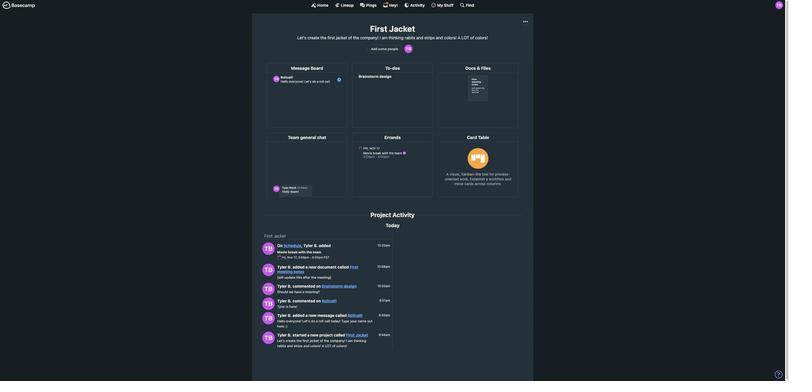 Task type: locate. For each thing, give the bounding box(es) containing it.
0 horizontal spatial i
[[346, 339, 347, 343]]

am down your
[[348, 339, 353, 343]]

company!
[[360, 36, 379, 40], [330, 339, 345, 343]]

1 vertical spatial jacket
[[310, 339, 319, 343]]

0 vertical spatial strips
[[424, 36, 435, 40]]

commented for rollcall!
[[293, 299, 315, 303]]

0 horizontal spatial thinking
[[354, 339, 366, 343]]

tyler black image for tyler b. commented on rollcall!
[[262, 298, 275, 310]]

team
[[313, 250, 321, 254]]

0 vertical spatial commented
[[293, 284, 315, 289]]

your
[[350, 319, 357, 323]]

1 horizontal spatial first
[[328, 36, 335, 40]]

jacket up on
[[274, 234, 286, 239]]

call
[[324, 319, 330, 323]]

b. down the nov
[[288, 265, 292, 269]]

0 vertical spatial tyler black image
[[775, 1, 783, 9]]

first jacket link up on
[[264, 234, 286, 239]]

rollcall! up your
[[348, 313, 363, 318]]

my
[[437, 3, 443, 7]]

0 horizontal spatial create
[[286, 339, 296, 343]]

2 vertical spatial let's
[[277, 339, 285, 343]]

a for document
[[305, 265, 308, 269]]

company! inside 'first jacket let's create the first jacket of the company! i am thinking rabits and strips and colors! a lot of colors!'
[[360, 36, 379, 40]]

rabits inside let's create the first jacket of the company! i am thinking rabits and strips and colors! a lot of colors!
[[277, 344, 286, 348]]

1 horizontal spatial strips
[[424, 36, 435, 40]]

company! down project
[[330, 339, 345, 343]]

9:50am element
[[379, 313, 390, 317]]

name
[[358, 319, 366, 323]]

tyler left is
[[277, 305, 285, 309]]

b.
[[314, 244, 318, 248], [288, 265, 292, 269], [288, 284, 292, 289], [288, 299, 292, 303], [288, 313, 292, 318], [288, 333, 292, 338]]

1 horizontal spatial rollcall! link
[[348, 313, 363, 318]]

first jacket link
[[264, 234, 286, 239], [346, 333, 368, 338]]

nov
[[287, 256, 293, 259]]

commented down the should we have a meeting?
[[293, 299, 315, 303]]

jacket inside 'first jacket let's create the first jacket of the company! i am thinking rabits and strips and colors! a lot of colors!'
[[389, 24, 415, 34]]

1 horizontal spatial jacket
[[336, 36, 347, 40]]

on schedule ,       tyler b. added
[[277, 244, 331, 248]]

switch accounts image
[[2, 1, 35, 9]]

rollcall! link
[[322, 299, 337, 303], [348, 313, 363, 318]]

1 vertical spatial activity
[[392, 211, 415, 219]]

tyler black image
[[775, 1, 783, 9], [262, 312, 275, 325]]

1 horizontal spatial create
[[308, 36, 319, 40]]

hey!
[[389, 3, 398, 7]]

0 vertical spatial rollcall! link
[[322, 299, 337, 303]]

break
[[288, 250, 298, 254]]

0 horizontal spatial strips
[[294, 344, 303, 348]]

0 vertical spatial jacket
[[389, 24, 415, 34]]

commented
[[293, 284, 315, 289], [293, 299, 315, 303]]

1 vertical spatial commented
[[293, 299, 315, 303]]

my stuff
[[437, 3, 453, 7]]

let's inside hello everyone! let's do a roll call today! type your name out here :)
[[302, 319, 310, 323]]

1 vertical spatial lot
[[325, 344, 331, 348]]

rollcall! link up your
[[348, 313, 363, 318]]

0 horizontal spatial a
[[322, 344, 324, 348]]

rollcall! link down the brainstorm
[[322, 299, 337, 303]]

1 vertical spatial new
[[309, 313, 316, 318]]

tyler for tyler b. added a new message called rollcall!
[[277, 313, 287, 318]]

1 horizontal spatial am
[[382, 36, 388, 40]]

project activity
[[371, 211, 415, 219]]

added for document
[[293, 265, 305, 269]]

0 horizontal spatial tyler black image
[[262, 312, 275, 325]]

tyler down here
[[277, 333, 287, 338]]

tyler up is
[[277, 299, 287, 303]]

first for first jacket
[[264, 234, 272, 239]]

tyler up should
[[277, 284, 287, 289]]

added
[[319, 244, 331, 248], [293, 265, 305, 269], [293, 313, 305, 318]]

0 vertical spatial a
[[458, 36, 460, 40]]

on up meeting?
[[316, 284, 321, 289]]

0 vertical spatial first
[[328, 36, 335, 40]]

tyler black image
[[404, 45, 413, 53], [262, 243, 275, 255], [262, 264, 275, 276], [262, 283, 275, 296], [262, 298, 275, 310], [262, 332, 275, 344]]

0 horizontal spatial rollcall! link
[[322, 299, 337, 303]]

lot
[[462, 36, 469, 40], [325, 344, 331, 348]]

create
[[308, 36, 319, 40], [286, 339, 296, 343]]

tyler black image for ,       tyler b. added
[[262, 243, 275, 255]]

hello everyone! let's do a roll call today! type your name out here :)
[[277, 319, 372, 328]]

0 vertical spatial thinking
[[389, 36, 404, 40]]

0 horizontal spatial first
[[303, 339, 309, 343]]

jacket inside 'first jacket let's create the first jacket of the company! i am thinking rabits and strips and colors! a lot of colors!'
[[336, 36, 347, 40]]

tyler right ,
[[303, 244, 313, 248]]

2 vertical spatial called
[[334, 333, 345, 338]]

2 commented from the top
[[293, 299, 315, 303]]

1 horizontal spatial rabits
[[405, 36, 415, 40]]

add some people
[[371, 47, 398, 51]]

first meeting notes link
[[277, 265, 358, 274]]

2 vertical spatial added
[[293, 313, 305, 318]]

jacket
[[336, 36, 347, 40], [310, 339, 319, 343]]

movie break with the team link
[[277, 250, 321, 254]]

rabits
[[405, 36, 415, 40], [277, 344, 286, 348]]

0 horizontal spatial jacket
[[274, 234, 286, 239]]

first jacket link down your
[[346, 333, 368, 338]]

added up everyone! at the bottom
[[293, 313, 305, 318]]

1 vertical spatial rollcall! link
[[348, 313, 363, 318]]

1 vertical spatial strips
[[294, 344, 303, 348]]

thinking up people
[[389, 36, 404, 40]]

am up add some people
[[382, 36, 388, 40]]

a right do
[[316, 319, 318, 323]]

1 horizontal spatial company!
[[360, 36, 379, 40]]

added up team
[[319, 244, 331, 248]]

on down meeting?
[[316, 299, 321, 303]]

added down 17,
[[293, 265, 305, 269]]

1 vertical spatial company!
[[330, 339, 345, 343]]

document
[[317, 265, 337, 269]]

1 vertical spatial a
[[322, 344, 324, 348]]

0 vertical spatial jacket
[[336, 36, 347, 40]]

commented up the should we have a meeting?
[[293, 284, 315, 289]]

1 vertical spatial first
[[303, 339, 309, 343]]

called right document
[[337, 265, 349, 269]]

thinking
[[389, 36, 404, 40], [354, 339, 366, 343]]

i inside let's create the first jacket of the company! i am thinking rabits and strips and colors! a lot of colors!
[[346, 339, 347, 343]]

let's inside let's create the first jacket of the company! i am thinking rabits and strips and colors! a lot of colors!
[[277, 339, 285, 343]]

0 vertical spatial on
[[316, 284, 321, 289]]

b. for tyler b. commented on rollcall!
[[288, 299, 292, 303]]

first
[[370, 24, 387, 34], [264, 234, 272, 239], [350, 265, 358, 269], [346, 333, 355, 338]]

1 horizontal spatial rollcall!
[[348, 313, 363, 318]]

1 vertical spatial jacket
[[274, 234, 286, 239]]

1 on from the top
[[316, 284, 321, 289]]

i
[[380, 36, 381, 40], [346, 339, 347, 343]]

new for project
[[311, 333, 318, 338]]

b. up we
[[288, 284, 292, 289]]

company! up add
[[360, 36, 379, 40]]

main element
[[0, 0, 785, 10]]

0 horizontal spatial jacket
[[310, 339, 319, 343]]

thinking inside let's create the first jacket of the company! i am thinking rabits and strips and colors! a lot of colors!
[[354, 339, 366, 343]]

0 vertical spatial new
[[309, 265, 316, 269]]

0 vertical spatial am
[[382, 36, 388, 40]]

first inside first meeting notes
[[350, 265, 358, 269]]

of
[[348, 36, 352, 40], [470, 36, 474, 40], [320, 339, 323, 343], [332, 344, 335, 348]]

roll
[[319, 319, 324, 323]]

new
[[309, 265, 316, 269], [309, 313, 316, 318], [311, 333, 318, 338]]

a inside 'first jacket let's create the first jacket of the company! i am thinking rabits and strips and colors! a lot of colors!'
[[458, 36, 460, 40]]

let's for first
[[297, 36, 306, 40]]

1 horizontal spatial thinking
[[389, 36, 404, 40]]

find button
[[460, 3, 474, 8]]

home link
[[311, 3, 328, 8]]

1 vertical spatial thinking
[[354, 339, 366, 343]]

new down -
[[309, 265, 316, 269]]

activity link
[[404, 3, 425, 8]]

let's inside 'first jacket let's create the first jacket of the company! i am thinking rabits and strips and colors! a lot of colors!'
[[297, 36, 306, 40]]

0 horizontal spatial am
[[348, 339, 353, 343]]

a
[[305, 265, 308, 269], [303, 290, 304, 294], [305, 313, 308, 318], [316, 319, 318, 323], [307, 333, 310, 338]]

9:44am
[[379, 333, 390, 337]]

thinking down "name"
[[354, 339, 366, 343]]

9:51am element
[[379, 299, 390, 303]]

0 horizontal spatial company!
[[330, 339, 345, 343]]

after
[[303, 275, 310, 280]]

0 vertical spatial company!
[[360, 36, 379, 40]]

jacket for first jacket let's create the first jacket of the company! i am thinking rabits and strips and colors! a lot of colors!
[[389, 24, 415, 34]]

1 horizontal spatial a
[[458, 36, 460, 40]]

lot inside 'first jacket let's create the first jacket of the company! i am thinking rabits and strips and colors! a lot of colors!'
[[462, 36, 469, 40]]

b. left started
[[288, 333, 292, 338]]

rollcall! link for tyler b. commented on
[[322, 299, 337, 303]]

a for project
[[307, 333, 310, 338]]

colors!
[[444, 36, 457, 40], [475, 36, 488, 40], [310, 344, 321, 348], [336, 344, 347, 348]]

jacket up people
[[389, 24, 415, 34]]

0 horizontal spatial rabits
[[277, 344, 286, 348]]

a right notes
[[305, 265, 308, 269]]

0 vertical spatial create
[[308, 36, 319, 40]]

2 on from the top
[[316, 299, 321, 303]]

1 vertical spatial let's
[[302, 319, 310, 323]]

the inside "movie break with the team fri, nov 17, 3:00pm -     5:00pm pst"
[[306, 250, 312, 254]]

the
[[320, 36, 326, 40], [353, 36, 359, 40], [306, 250, 312, 254], [311, 275, 316, 280], [297, 339, 302, 343], [324, 339, 329, 343]]

jacket inside let's create the first jacket of the company! i am thinking rabits and strips and colors! a lot of colors!
[[310, 339, 319, 343]]

new up let's create the first jacket of the company! i am thinking rabits and strips and colors! a lot of colors!
[[311, 333, 318, 338]]

pings button
[[360, 3, 377, 8]]

a down tyler b. commented on rollcall!
[[305, 313, 308, 318]]

1 vertical spatial i
[[346, 339, 347, 343]]

1 horizontal spatial first jacket link
[[346, 333, 368, 338]]

1 vertical spatial create
[[286, 339, 296, 343]]

let's for hello
[[302, 319, 310, 323]]

called for message
[[335, 313, 347, 318]]

1 commented from the top
[[293, 284, 315, 289]]

called for project
[[334, 333, 345, 338]]

tyler up the hello at the bottom
[[277, 313, 287, 318]]

rollcall! down the brainstorm
[[322, 299, 337, 303]]

1 horizontal spatial i
[[380, 36, 381, 40]]

10:08am element
[[377, 265, 390, 269]]

called right project
[[334, 333, 345, 338]]

10:20am element
[[377, 244, 390, 248]]

b. for tyler b. added a new message called rollcall!
[[288, 313, 292, 318]]

i up some
[[380, 36, 381, 40]]

10:02am
[[377, 284, 390, 288]]

1 vertical spatial on
[[316, 299, 321, 303]]

b. for tyler b. added a new document called
[[288, 265, 292, 269]]

rabits inside 'first jacket let's create the first jacket of the company! i am thinking rabits and strips and colors! a lot of colors!'
[[405, 36, 415, 40]]

2 horizontal spatial jacket
[[389, 24, 415, 34]]

2 vertical spatial jacket
[[356, 333, 368, 338]]

0 vertical spatial lot
[[462, 36, 469, 40]]

create inside 'first jacket let's create the first jacket of the company! i am thinking rabits and strips and colors! a lot of colors!'
[[308, 36, 319, 40]]

a
[[458, 36, 460, 40], [322, 344, 324, 348]]

called up type
[[335, 313, 347, 318]]

i down type
[[346, 339, 347, 343]]

0 vertical spatial activity
[[410, 3, 425, 7]]

1 vertical spatial rabits
[[277, 344, 286, 348]]

first inside 'first jacket let's create the first jacket of the company! i am thinking rabits and strips and colors! a lot of colors!'
[[370, 24, 387, 34]]

project
[[371, 211, 391, 219]]

9:51am
[[379, 299, 390, 303]]

strips
[[424, 36, 435, 40], [294, 344, 303, 348]]

b. up everyone! at the bottom
[[288, 313, 292, 318]]

let's
[[297, 36, 306, 40], [302, 319, 310, 323], [277, 339, 285, 343]]

movie break with the team fri, nov 17, 3:00pm -     5:00pm pst
[[277, 250, 329, 259]]

tyler down fri,
[[277, 265, 287, 269]]

out
[[367, 319, 372, 323]]

0 vertical spatial i
[[380, 36, 381, 40]]

0 horizontal spatial first jacket link
[[264, 234, 286, 239]]

activity left my
[[410, 3, 425, 7]]

update
[[284, 275, 295, 280]]

added for message
[[293, 313, 305, 318]]

today
[[386, 223, 400, 228]]

9:44am element
[[379, 333, 390, 337]]

0 vertical spatial called
[[337, 265, 349, 269]]

0 vertical spatial let's
[[297, 36, 306, 40]]

0 horizontal spatial lot
[[325, 344, 331, 348]]

a right started
[[307, 333, 310, 338]]

new up do
[[309, 313, 316, 318]]

2 vertical spatial new
[[311, 333, 318, 338]]

activity
[[410, 3, 425, 7], [392, 211, 415, 219]]

1 horizontal spatial lot
[[462, 36, 469, 40]]

b. for tyler b. commented on brainstorm design
[[288, 284, 292, 289]]

should
[[277, 290, 288, 294]]

0 horizontal spatial rollcall!
[[322, 299, 337, 303]]

everyone!
[[286, 319, 302, 323]]

10:02am element
[[377, 284, 390, 288]]

pings
[[366, 3, 377, 7]]

1 vertical spatial added
[[293, 265, 305, 269]]

1 vertical spatial called
[[335, 313, 347, 318]]

activity up today
[[392, 211, 415, 219]]

0 vertical spatial rabits
[[405, 36, 415, 40]]

first
[[328, 36, 335, 40], [303, 339, 309, 343]]

am
[[382, 36, 388, 40], [348, 339, 353, 343]]

:)
[[285, 324, 287, 328]]

a inside let's create the first jacket of the company! i am thinking rabits and strips and colors! a lot of colors!
[[322, 344, 324, 348]]

1 horizontal spatial jacket
[[356, 333, 368, 338]]

tyler
[[303, 244, 313, 248], [277, 265, 287, 269], [277, 284, 287, 289], [277, 299, 287, 303], [277, 305, 285, 309], [277, 313, 287, 318], [277, 333, 287, 338]]

b. up tyler is here!
[[288, 299, 292, 303]]

jacket down "name"
[[356, 333, 368, 338]]

1 vertical spatial am
[[348, 339, 353, 343]]



Task type: vqa. For each thing, say whether or not it's contained in the screenshot.
1st by
no



Task type: describe. For each thing, give the bounding box(es) containing it.
meeting?
[[305, 290, 320, 294]]

movie
[[277, 250, 287, 254]]

1 vertical spatial first jacket link
[[346, 333, 368, 338]]

first inside 'first jacket let's create the first jacket of the company! i am thinking rabits and strips and colors! a lot of colors!'
[[328, 36, 335, 40]]

tyler for tyler is here!
[[277, 305, 285, 309]]

hey! button
[[383, 2, 398, 8]]

i inside 'first jacket let's create the first jacket of the company! i am thinking rabits and strips and colors! a lot of colors!'
[[380, 36, 381, 40]]

find
[[466, 3, 474, 7]]

tyler is here!
[[277, 305, 297, 309]]

am inside let's create the first jacket of the company! i am thinking rabits and strips and colors! a lot of colors!
[[348, 339, 353, 343]]

lineup
[[341, 3, 354, 7]]

b. for tyler b. started a new project called first jacket
[[288, 333, 292, 338]]

have
[[294, 290, 302, 294]]

create inside let's create the first jacket of the company! i am thinking rabits and strips and colors! a lot of colors!
[[286, 339, 296, 343]]

let's create the first jacket of the company! i am thinking rabits and strips and colors! a lot of colors!
[[277, 339, 366, 348]]

company! inside let's create the first jacket of the company! i am thinking rabits and strips and colors! a lot of colors!
[[330, 339, 345, 343]]

first jacket let's create the first jacket of the company! i am thinking rabits and strips and colors! a lot of colors!
[[297, 24, 488, 40]]

10:08am
[[377, 265, 390, 269]]

is
[[286, 305, 288, 309]]

brainstorm design link
[[322, 284, 357, 289]]

notes
[[294, 269, 304, 274]]

1 vertical spatial tyler black image
[[262, 312, 275, 325]]

type
[[341, 319, 349, 323]]

schedule link
[[284, 244, 301, 248]]

jacket for first jacket
[[274, 234, 286, 239]]

pst
[[324, 256, 329, 259]]

a right have
[[303, 290, 304, 294]]

some
[[378, 47, 387, 51]]

new for document
[[309, 265, 316, 269]]

activity inside activity link
[[410, 3, 425, 7]]

lineup link
[[335, 3, 354, 8]]

add
[[371, 47, 377, 51]]

called for document
[[337, 265, 349, 269]]

first inside let's create the first jacket of the company! i am thinking rabits and strips and colors! a lot of colors!
[[303, 339, 309, 343]]

meeting]
[[317, 275, 331, 280]]

first jacket
[[264, 234, 286, 239]]

on for rollcall!
[[316, 299, 321, 303]]

here!
[[289, 305, 297, 309]]

1 horizontal spatial tyler black image
[[775, 1, 783, 9]]

5:00pm
[[312, 256, 323, 259]]

a inside hello everyone! let's do a roll call today! type your name out here :)
[[316, 319, 318, 323]]

do
[[311, 319, 315, 323]]

started
[[293, 333, 306, 338]]

tyler for tyler b. added a new document called
[[277, 265, 287, 269]]

[will update this after the meeting]
[[277, 275, 331, 280]]

today!
[[331, 319, 341, 323]]

17,
[[294, 256, 297, 259]]

0 vertical spatial added
[[319, 244, 331, 248]]

,
[[301, 244, 302, 248]]

commented for brainstorm design
[[293, 284, 315, 289]]

tyler black image for tyler b. started a new project called first jacket
[[262, 332, 275, 344]]

design
[[344, 284, 357, 289]]

tyler b. commented on rollcall!
[[277, 299, 337, 303]]

add some people link
[[367, 45, 402, 53]]

stuff
[[444, 3, 453, 7]]

rollcall! link for tyler b. added a new message called
[[348, 313, 363, 318]]

tyler for tyler b. started a new project called first jacket
[[277, 333, 287, 338]]

[will
[[277, 275, 284, 280]]

tyler b. commented on brainstorm design
[[277, 284, 357, 289]]

strips inside let's create the first jacket of the company! i am thinking rabits and strips and colors! a lot of colors!
[[294, 344, 303, 348]]

tyler for tyler b. commented on rollcall!
[[277, 299, 287, 303]]

my stuff button
[[431, 3, 453, 8]]

with
[[298, 250, 306, 254]]

on
[[277, 244, 283, 248]]

people
[[388, 47, 398, 51]]

1 vertical spatial rollcall!
[[348, 313, 363, 318]]

hello
[[277, 319, 285, 323]]

this
[[296, 275, 302, 280]]

should we have a meeting?
[[277, 290, 320, 294]]

fri,
[[282, 256, 287, 259]]

home
[[317, 3, 328, 7]]

schedule
[[284, 244, 301, 248]]

thinking inside 'first jacket let's create the first jacket of the company! i am thinking rabits and strips and colors! a lot of colors!'
[[389, 36, 404, 40]]

tyler for tyler b. commented on brainstorm design
[[277, 284, 287, 289]]

tyler b. added a new message called rollcall!
[[277, 313, 363, 318]]

on for brainstorm
[[316, 284, 321, 289]]

meeting
[[277, 269, 293, 274]]

project
[[319, 333, 333, 338]]

-
[[310, 256, 311, 259]]

10:20am
[[377, 244, 390, 248]]

new for message
[[309, 313, 316, 318]]

strips inside 'first jacket let's create the first jacket of the company! i am thinking rabits and strips and colors! a lot of colors!'
[[424, 36, 435, 40]]

first meeting notes
[[277, 265, 358, 274]]

3:00pm
[[298, 256, 309, 259]]

brainstorm
[[322, 284, 343, 289]]

first for first jacket let's create the first jacket of the company! i am thinking rabits and strips and colors! a lot of colors!
[[370, 24, 387, 34]]

lot inside let's create the first jacket of the company! i am thinking rabits and strips and colors! a lot of colors!
[[325, 344, 331, 348]]

0 vertical spatial first jacket link
[[264, 234, 286, 239]]

a for message
[[305, 313, 308, 318]]

9:50am
[[379, 313, 390, 317]]

am inside 'first jacket let's create the first jacket of the company! i am thinking rabits and strips and colors! a lot of colors!'
[[382, 36, 388, 40]]

here
[[277, 324, 284, 328]]

tyler b. started a new project called first jacket
[[277, 333, 368, 338]]

first for first meeting notes
[[350, 265, 358, 269]]

message
[[317, 313, 334, 318]]

tyler b. added a new document called
[[277, 265, 350, 269]]

tyler black image for tyler b. commented on brainstorm design
[[262, 283, 275, 296]]

0 vertical spatial rollcall!
[[322, 299, 337, 303]]

b. up team
[[314, 244, 318, 248]]

we
[[289, 290, 293, 294]]



